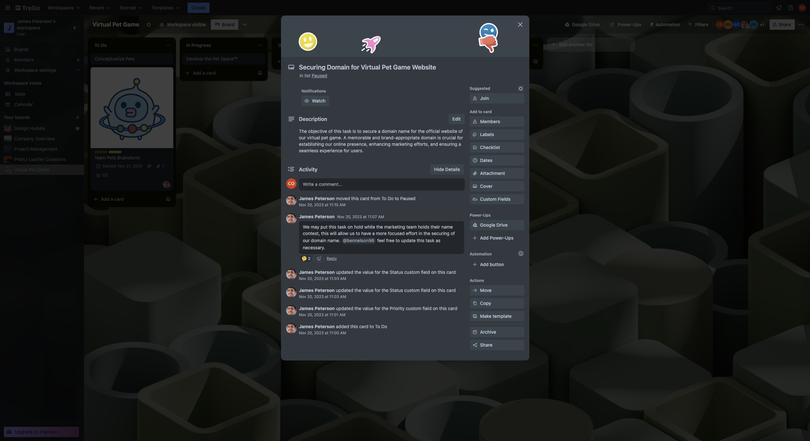 Task type: vqa. For each thing, say whether or not it's contained in the screenshot.
the templates to the middle
no



Task type: locate. For each thing, give the bounding box(es) containing it.
status
[[390, 269, 403, 275], [390, 288, 403, 293]]

do right from at top left
[[388, 196, 394, 201]]

of right securing
[[451, 231, 455, 236]]

sm image left labels
[[472, 131, 478, 138]]

2 vertical spatial custom
[[406, 306, 421, 311]]

to inside 'we may put this task on hold while the marketing team holds their name contest, this will allow us to have a more focused effort in the securing of our domain name.'
[[356, 231, 360, 236]]

1 horizontal spatial name
[[441, 224, 453, 230]]

do inside the james peterson added this card to to do nov 20, 2023 at 11:00 am
[[381, 324, 387, 329]]

boards
[[14, 47, 29, 52]]

20, inside the james peterson updated the value for the priority custom field on this card nov 20, 2023 at 11:01 am
[[307, 312, 313, 317]]

our up experience
[[325, 141, 332, 147]]

color: yellow, title: none image
[[94, 151, 107, 153]]

0 vertical spatial pets
[[125, 56, 135, 61]]

marketing up focused
[[384, 224, 405, 230]]

value up the james peterson updated the value for the priority custom field on this card nov 20, 2023 at 11:01 am
[[363, 288, 374, 293]]

1 vertical spatial list
[[305, 73, 311, 78]]

sm image
[[518, 85, 524, 92], [304, 98, 310, 104], [472, 118, 478, 125], [472, 131, 478, 138], [472, 287, 478, 294], [472, 300, 478, 307]]

1 vertical spatial james peterson updated the value for the status custom field on this card nov 20, 2023 at 11:03 am
[[299, 288, 456, 299]]

custom inside the james peterson updated the value for the priority custom field on this card nov 20, 2023 at 11:01 am
[[406, 306, 421, 311]]

sm image up add power-ups link
[[472, 222, 478, 228]]

sm image inside move link
[[472, 287, 478, 294]]

custom for first nov 20, 2023 at 11:03 am 'link' from the top of the page
[[404, 269, 420, 275]]

0 vertical spatial game
[[123, 21, 139, 28]]

2 vertical spatial field
[[423, 306, 432, 311]]

peterson for nov 20, 2023 at 11:00 am link
[[315, 324, 335, 329]]

sm image for archive
[[472, 329, 478, 335]]

0 horizontal spatial in
[[300, 73, 303, 78]]

2 james peterson updated the value for the status custom field on this card nov 20, 2023 at 11:03 am from the top
[[299, 288, 456, 299]]

may
[[311, 224, 319, 230]]

open information menu image
[[788, 5, 794, 11]]

in left paused link
[[300, 73, 303, 78]]

james inside the james peterson added this card to to do nov 20, 2023 at 11:00 am
[[299, 324, 314, 329]]

for down feel free to update this task as necessary. at the bottom of the page
[[375, 269, 381, 275]]

and right efforts,
[[430, 141, 438, 147]]

ups
[[633, 22, 642, 27], [483, 213, 491, 218], [505, 235, 514, 241]]

0 vertical spatial name
[[398, 128, 410, 134]]

2 value from the top
[[363, 288, 374, 293]]

game left star or unstar board "icon"
[[123, 21, 139, 28]]

sm image inside the automation button
[[647, 19, 656, 28]]

value inside the james peterson updated the value for the priority custom field on this card nov 20, 2023 at 11:01 am
[[363, 306, 374, 311]]

1 horizontal spatial of
[[451, 231, 455, 236]]

sm image up join link
[[518, 85, 524, 92]]

domain inside 'we may put this task on hold while the marketing team holds their name contest, this will allow us to have a more focused effort in the securing of our domain name.'
[[311, 238, 326, 243]]

custom for nov 20, 2023 at 11:01 am link
[[406, 306, 421, 311]]

20, up nov 20, 2023 at 11:00 am link
[[307, 312, 313, 317]]

peterson for the nov 20, 2023 at 11:10 am 'link'
[[315, 196, 335, 201]]

0 vertical spatial paused
[[312, 73, 327, 78]]

1 vertical spatial name
[[441, 224, 453, 230]]

christina overa (christinaovera) image
[[799, 4, 806, 12], [715, 20, 724, 29], [286, 179, 296, 189]]

sm image down add to card
[[472, 118, 478, 125]]

peterson inside the james peterson updated the value for the priority custom field on this card nov 20, 2023 at 11:01 am
[[315, 306, 335, 311]]

james for nov 20, 2023 at 11:00 am link
[[299, 324, 314, 329]]

field
[[421, 269, 430, 275], [421, 288, 430, 293], [423, 306, 432, 311]]

2 status from the top
[[390, 288, 403, 293]]

ben nelson (bennelson96) image
[[724, 20, 733, 29]]

2 peterson from the top
[[315, 214, 335, 219]]

of up game.
[[328, 128, 333, 134]]

sm image for suggested
[[518, 85, 524, 92]]

1 vertical spatial share
[[480, 342, 493, 348]]

1 vertical spatial status
[[390, 288, 403, 293]]

join
[[480, 95, 489, 101]]

sm image left the 'make'
[[472, 313, 478, 320]]

1 status from the top
[[390, 269, 403, 275]]

blocker
[[384, 58, 398, 62], [370, 62, 386, 67]]

1 vertical spatial 1
[[423, 71, 424, 75]]

on for first nov 20, 2023 at 11:03 am 'link' from the top of the page
[[431, 269, 437, 275]]

this inside the james peterson updated the value for the priority custom field on this card nov 20, 2023 at 11:01 am
[[439, 306, 447, 311]]

google up add power-ups
[[480, 222, 495, 228]]

0 horizontal spatial 1
[[162, 164, 164, 169]]

1 horizontal spatial and
[[430, 141, 438, 147]]

members link down boards
[[0, 55, 84, 65]]

Board name text field
[[89, 19, 142, 30]]

automation up add button
[[470, 252, 492, 256]]

to right "upgrade"
[[34, 429, 38, 435]]

2 vertical spatial power-
[[490, 235, 505, 241]]

sm image inside watch button
[[304, 98, 310, 104]]

conceptualize
[[94, 56, 124, 61]]

show menu image
[[798, 21, 805, 28]]

1 horizontal spatial game
[[123, 21, 139, 28]]

0 horizontal spatial name
[[398, 128, 410, 134]]

james peterson updated the value for the status custom field on this card nov 20, 2023 at 11:03 am up the james peterson updated the value for the priority custom field on this card nov 20, 2023 at 11:01 am
[[299, 288, 456, 299]]

task left as
[[426, 238, 435, 243]]

filters
[[695, 22, 709, 27]]

0 vertical spatial custom
[[404, 269, 420, 275]]

1 horizontal spatial create from template… image
[[349, 59, 355, 64]]

0 horizontal spatial list
[[305, 73, 311, 78]]

1 vertical spatial value
[[363, 288, 374, 293]]

task up a
[[343, 128, 352, 134]]

and
[[372, 135, 380, 140], [430, 141, 438, 147]]

sm image
[[647, 19, 656, 28], [472, 95, 478, 102], [472, 144, 478, 151], [472, 183, 478, 190], [472, 222, 478, 228], [472, 313, 478, 320], [472, 329, 478, 335]]

smile image
[[296, 30, 320, 54]]

james peterson (jamespeterson93) image
[[741, 20, 750, 29], [286, 195, 296, 206], [286, 213, 296, 224], [286, 269, 296, 279], [286, 287, 296, 298], [286, 305, 296, 316]]

pet down leather
[[29, 167, 36, 172]]

1 horizontal spatial pets
[[125, 56, 135, 61]]

1 horizontal spatial virtual pet game
[[93, 21, 139, 28]]

ups left the automation button
[[633, 22, 642, 27]]

to right from at top left
[[382, 196, 387, 201]]

sm image left archive
[[472, 329, 478, 335]]

0 horizontal spatial do
[[381, 324, 387, 329]]

experience
[[320, 148, 343, 153]]

james inside the james peterson updated the value for the priority custom field on this card nov 20, 2023 at 11:01 am
[[299, 306, 314, 311]]

ups down custom
[[483, 213, 491, 218]]

2 horizontal spatial domain
[[421, 135, 436, 140]]

sm image right power-ups button
[[647, 19, 656, 28]]

james inside 'james peterson moved this card from to do to paused nov 20, 2023 at 11:10 am'
[[299, 196, 314, 201]]

1 vertical spatial workspace
[[4, 80, 28, 86]]

am
[[340, 202, 346, 207], [378, 214, 384, 219], [340, 276, 346, 281], [340, 294, 346, 299], [340, 312, 346, 317], [340, 331, 346, 335]]

paused up notifications
[[312, 73, 327, 78]]

workspace views
[[4, 80, 41, 86]]

1 vertical spatial pets
[[107, 155, 116, 160]]

search image
[[711, 5, 716, 10]]

management
[[30, 146, 58, 152]]

project
[[14, 146, 29, 152]]

pets for conceptualize
[[125, 56, 135, 61]]

20, inside the james peterson added this card to to do nov 20, 2023 at 11:00 am
[[307, 331, 313, 335]]

focused
[[388, 231, 405, 236]]

paused up team
[[400, 196, 416, 201]]

1 horizontal spatial james peterson (jamespeterson93) image
[[286, 323, 296, 334]]

2 vertical spatial create from template… image
[[166, 197, 171, 202]]

of right website
[[459, 128, 463, 134]]

on inside the james peterson updated the value for the priority custom field on this card nov 20, 2023 at 11:01 am
[[433, 306, 438, 311]]

1 horizontal spatial members link
[[470, 116, 524, 127]]

0 vertical spatial pet
[[112, 21, 122, 28]]

virtual pet game link
[[14, 167, 80, 173]]

1 vertical spatial automation
[[470, 252, 492, 256]]

0 vertical spatial power-
[[618, 22, 633, 27]]

company
[[14, 136, 34, 141]]

task for is
[[343, 128, 352, 134]]

james peterson nov 20, 2023 at 11:07 am
[[299, 214, 384, 219]]

james for the nov 20, 2023 at 11:10 am 'link'
[[299, 196, 314, 201]]

workspace
[[17, 25, 40, 30]]

status down free at the bottom left of page
[[390, 269, 403, 275]]

team down color: yellow, title: none "image"
[[94, 155, 106, 160]]

for up the james peterson updated the value for the priority custom field on this card nov 20, 2023 at 11:01 am
[[375, 288, 381, 293]]

ups up the add button button
[[505, 235, 514, 241]]

2023 down timely
[[393, 71, 403, 75]]

1 horizontal spatial 2
[[308, 256, 311, 261]]

2 horizontal spatial create from template… image
[[533, 59, 538, 64]]

members down boards
[[14, 57, 34, 62]]

sm image inside checklist link
[[472, 144, 478, 151]]

0 horizontal spatial to
[[375, 324, 380, 329]]

virtual inside text box
[[93, 21, 111, 28]]

1 horizontal spatial pet
[[112, 21, 122, 28]]

0 vertical spatial workspace
[[167, 22, 191, 27]]

1 value from the top
[[363, 269, 374, 275]]

add a card button for the bottommost create from template… icon
[[91, 194, 163, 204]]

0 vertical spatial google drive
[[572, 22, 600, 27]]

0 horizontal spatial power-
[[470, 213, 483, 218]]

workspace inside button
[[167, 22, 191, 27]]

3 updated from the top
[[336, 306, 353, 311]]

field for nov 20, 2023 at 11:01 am link
[[423, 306, 432, 311]]

james for nov 20, 2023 at 11:01 am link
[[299, 306, 314, 311]]

objective
[[308, 128, 327, 134]]

hide
[[434, 167, 444, 172]]

to inside the james peterson added this card to to do nov 20, 2023 at 11:00 am
[[375, 324, 380, 329]]

1 down discussion
[[423, 71, 424, 75]]

cover
[[480, 183, 493, 189]]

11:10
[[329, 202, 339, 207]]

add power-ups link
[[470, 233, 524, 243]]

james peterson (jamespeterson93) image
[[163, 180, 171, 188], [286, 323, 296, 334]]

0 horizontal spatial virtual
[[14, 167, 28, 172]]

0 vertical spatial create from template… image
[[533, 59, 538, 64]]

pets for team
[[107, 155, 116, 160]]

0 vertical spatial 11:03
[[329, 276, 339, 281]]

for left priority
[[375, 306, 381, 311]]

20, up us
[[346, 214, 351, 219]]

share for left share button
[[480, 342, 493, 348]]

domain
[[382, 128, 397, 134], [421, 135, 436, 140], [311, 238, 326, 243]]

0 vertical spatial james peterson updated the value for the status custom field on this card nov 20, 2023 at 11:03 am
[[299, 269, 456, 281]]

2 vertical spatial task
[[426, 238, 435, 243]]

our down "the"
[[299, 135, 306, 140]]

your boards
[[4, 115, 30, 120]]

am inside james peterson nov 20, 2023 at 11:07 am
[[378, 214, 384, 219]]

at up nov 20, 2023 at 11:01 am link
[[325, 294, 328, 299]]

sm image inside labels link
[[472, 131, 478, 138]]

0 vertical spatial in
[[300, 73, 303, 78]]

game inside text box
[[123, 21, 139, 28]]

0 horizontal spatial game
[[37, 167, 49, 172]]

0 horizontal spatial workspace
[[4, 80, 28, 86]]

name up securing
[[441, 224, 453, 230]]

value
[[363, 269, 374, 275], [363, 288, 374, 293], [363, 306, 374, 311]]

1 vertical spatial power-
[[470, 213, 483, 218]]

j
[[7, 24, 11, 31]]

updated
[[336, 269, 353, 275], [336, 288, 353, 293], [336, 306, 353, 311]]

custom up priority
[[404, 288, 420, 293]]

0 horizontal spatial drive
[[497, 222, 508, 228]]

2 vertical spatial value
[[363, 306, 374, 311]]

goal
[[370, 58, 379, 62]]

0
[[102, 173, 105, 178]]

add a card down /
[[101, 196, 124, 202]]

is down official
[[438, 135, 441, 140]]

2 vertical spatial our
[[303, 238, 310, 243]]

sm image for watch
[[304, 98, 310, 104]]

sm image left watch
[[304, 98, 310, 104]]

sm image inside copy link
[[472, 300, 478, 307]]

domain down official
[[421, 135, 436, 140]]

leather
[[29, 157, 44, 162]]

2 right 0 on the left top
[[106, 173, 108, 178]]

cover link
[[470, 181, 524, 191]]

2023 left 11:10
[[314, 202, 324, 207]]

1 vertical spatial 2
[[308, 256, 311, 261]]

nov inside option
[[378, 71, 385, 75]]

custom right priority
[[406, 306, 421, 311]]

2 vertical spatial 1
[[162, 164, 164, 169]]

workspace for workspace visible
[[167, 22, 191, 27]]

status up priority
[[390, 288, 403, 293]]

sm image inside members link
[[472, 118, 478, 125]]

pets inside "link"
[[107, 155, 116, 160]]

2023 up hold
[[352, 214, 362, 219]]

1 vertical spatial is
[[438, 135, 441, 140]]

for
[[411, 128, 417, 134], [457, 135, 463, 140], [344, 148, 350, 153], [375, 269, 381, 275], [375, 288, 381, 293], [375, 306, 381, 311]]

peterson inside the james peterson added this card to to do nov 20, 2023 at 11:00 am
[[315, 324, 335, 329]]

nov inside the james peterson added this card to to do nov 20, 2023 at 11:00 am
[[299, 331, 306, 335]]

create from template… image
[[533, 59, 538, 64], [441, 136, 446, 141], [166, 197, 171, 202]]

20, down nov 20, 2023 at 11:01 am link
[[307, 331, 313, 335]]

virtual
[[93, 21, 111, 28], [14, 167, 28, 172]]

virtual pet game inside text box
[[93, 21, 139, 28]]

our inside 'we may put this task on hold while the marketing team holds their name contest, this will allow us to have a more focused effort in the securing of our domain name.'
[[303, 238, 310, 243]]

sm image inside join link
[[472, 95, 478, 102]]

1 horizontal spatial power-
[[490, 235, 505, 241]]

nov
[[378, 71, 385, 75], [118, 164, 125, 169], [299, 202, 306, 207], [337, 214, 345, 219], [299, 276, 306, 281], [299, 294, 306, 299], [299, 312, 306, 317], [299, 331, 306, 335]]

add a card button for bottom create from template… image
[[182, 68, 255, 78]]

0 horizontal spatial members
[[14, 57, 34, 62]]

2 vertical spatial pet
[[29, 167, 36, 172]]

2 horizontal spatial pet
[[213, 56, 219, 61]]

pets up started:
[[107, 155, 116, 160]]

list inside button
[[586, 42, 593, 47]]

1 peterson from the top
[[315, 196, 335, 201]]

list right another
[[586, 42, 593, 47]]

at left 11:07
[[363, 214, 367, 219]]

to right us
[[356, 231, 360, 236]]

sm image left cover
[[472, 183, 478, 190]]

on
[[348, 224, 353, 230], [431, 269, 437, 275], [431, 288, 437, 293], [433, 306, 438, 311]]

field inside the james peterson updated the value for the priority custom field on this card nov 20, 2023 at 11:01 am
[[423, 306, 432, 311]]

0 vertical spatial nov 20, 2023 at 11:03 am link
[[299, 276, 346, 281]]

1 horizontal spatial create from template… image
[[441, 136, 446, 141]]

sm image inside archive link
[[472, 329, 478, 335]]

establishing
[[299, 141, 324, 147]]

0 vertical spatial list
[[586, 42, 593, 47]]

2023 inside option
[[393, 71, 403, 75]]

to down write a comment text box
[[395, 196, 399, 201]]

custom
[[404, 269, 420, 275], [404, 288, 420, 293], [406, 306, 421, 311]]

team pets brainstorm link
[[94, 155, 169, 161]]

1 vertical spatial nov 20, 2023 at 11:03 am link
[[299, 294, 346, 299]]

add a card up in list paused
[[285, 59, 308, 64]]

3 peterson from the top
[[315, 269, 335, 275]]

attachment
[[480, 170, 505, 176]]

nov 20, 2023 at 11:03 am link
[[299, 276, 346, 281], [299, 294, 346, 299]]

sm image inside cover link
[[472, 183, 478, 190]]

google inside button
[[572, 22, 587, 27]]

pets right conceptualize on the left top of the page
[[125, 56, 135, 61]]

rocketship image
[[359, 32, 382, 56]]

1 horizontal spatial power-ups
[[618, 22, 642, 27]]

2023 inside 'james peterson moved this card from to do to paused nov 20, 2023 at 11:10 am'
[[314, 202, 324, 207]]

brainstorm
[[117, 155, 140, 160]]

automation inside button
[[656, 22, 680, 27]]

add to card
[[470, 109, 492, 114]]

1 vertical spatial create from template… image
[[441, 136, 446, 141]]

to up memorable
[[357, 128, 362, 134]]

thumbsdown image
[[477, 32, 501, 56]]

timely
[[390, 62, 404, 67]]

sm image for move
[[472, 287, 478, 294]]

team inside team pets brainstorm "link"
[[94, 155, 106, 160]]

11:03 up "11:01"
[[329, 294, 339, 299]]

we
[[303, 224, 310, 230]]

sm image inside make template link
[[472, 313, 478, 320]]

filters button
[[686, 19, 711, 30]]

11:03 down reply
[[329, 276, 339, 281]]

2 left add reaction "icon"
[[308, 256, 311, 261]]

create from template… image
[[349, 59, 355, 64], [257, 71, 263, 76]]

share button down 0 notifications icon
[[770, 19, 795, 30]]

memorable
[[348, 135, 371, 140]]

actions
[[470, 278, 484, 283]]

automation left filters button
[[656, 22, 680, 27]]

automation
[[656, 22, 680, 27], [470, 252, 492, 256]]

this inside feel free to update this task as necessary.
[[417, 238, 425, 243]]

0 horizontal spatial pet
[[29, 167, 36, 172]]

details
[[445, 167, 460, 172]]

1 horizontal spatial drive
[[589, 22, 600, 27]]

task up allow
[[338, 224, 346, 230]]

the
[[299, 128, 307, 134]]

1 down team pets brainstorm "link"
[[162, 164, 164, 169]]

add a card button for the middle create from template… icon
[[366, 133, 439, 144]]

ups inside button
[[633, 22, 642, 27]]

to inside 'james peterson moved this card from to do to paused nov 20, 2023 at 11:10 am'
[[395, 196, 399, 201]]

task inside the objective of this task is to secure a domain name for the official website of our virtual pet game. a memorable and brand-appropriate domain is crucial for establishing our online presence, enhancing marketing efforts, and ensuring a seamless experience for users.
[[343, 128, 352, 134]]

add a card
[[285, 59, 308, 64], [193, 70, 216, 76], [376, 136, 399, 141], [101, 196, 124, 202]]

20, inside james peterson nov 20, 2023 at 11:07 am
[[346, 214, 351, 219]]

4 peterson from the top
[[315, 288, 335, 293]]

0 horizontal spatial google
[[480, 222, 495, 228]]

+ 1
[[760, 22, 764, 27]]

this inside 'james peterson moved this card from to do to paused nov 20, 2023 at 11:10 am'
[[351, 196, 359, 201]]

nov inside 'james peterson moved this card from to do to paused nov 20, 2023 at 11:10 am'
[[299, 202, 306, 207]]

domain up necessary.
[[311, 238, 326, 243]]

1 james peterson updated the value for the status custom field on this card nov 20, 2023 at 11:03 am from the top
[[299, 269, 456, 281]]

field for 1st nov 20, 2023 at 11:03 am 'link' from the bottom
[[421, 288, 430, 293]]

create
[[191, 5, 206, 10]]

starred icon image
[[75, 126, 80, 131]]

custom down update
[[404, 269, 420, 275]]

value for first nov 20, 2023 at 11:03 am 'link' from the top of the page
[[363, 269, 374, 275]]

1 horizontal spatial to
[[382, 196, 387, 201]]

0 horizontal spatial create from template… image
[[257, 71, 263, 76]]

name.
[[328, 238, 340, 243]]

pet inside text box
[[112, 21, 122, 28]]

add a card down develop the pet space™️
[[193, 70, 216, 76]]

0 vertical spatial updated
[[336, 269, 353, 275]]

6 peterson from the top
[[315, 324, 335, 329]]

enhancing
[[369, 141, 391, 147]]

for inside the james peterson updated the value for the priority custom field on this card nov 20, 2023 at 11:01 am
[[375, 306, 381, 311]]

game down pwau leather creations on the left of page
[[37, 167, 49, 172]]

workspace
[[167, 22, 191, 27], [4, 80, 28, 86]]

nov inside james peterson nov 20, 2023 at 11:07 am
[[337, 214, 345, 219]]

peterson for nov 20, 2023 at 11:01 am link
[[315, 306, 335, 311]]

0 vertical spatial automation
[[656, 22, 680, 27]]

power- inside button
[[618, 22, 633, 27]]

board
[[222, 22, 235, 27]]

dates
[[480, 158, 493, 163]]

securing
[[432, 231, 450, 236]]

and up enhancing
[[372, 135, 380, 140]]

drive up add power-ups
[[497, 222, 508, 228]]

1 vertical spatial members link
[[470, 116, 524, 127]]

started: nov 27, 2023
[[102, 164, 142, 169]]

task for on
[[338, 224, 346, 230]]

workspace up table
[[4, 80, 28, 86]]

james peterson updated the value for the status custom field on this card nov 20, 2023 at 11:03 am down feel free to update this task as necessary. at the bottom of the page
[[299, 269, 456, 281]]

at left "11:01"
[[325, 312, 328, 317]]

None text field
[[296, 61, 509, 73]]

1 vertical spatial and
[[430, 141, 438, 147]]

to inside 'james peterson moved this card from to do to paused nov 20, 2023 at 11:10 am'
[[382, 196, 387, 201]]

peterson inside 'james peterson moved this card from to do to paused nov 20, 2023 at 11:10 am'
[[315, 196, 335, 201]]

pwau leather creations link
[[14, 156, 80, 163]]

0 vertical spatial value
[[363, 269, 374, 275]]

visible
[[192, 22, 206, 27]]

our down contest,
[[303, 238, 310, 243]]

sm image for make template
[[472, 313, 478, 320]]

1 vertical spatial updated
[[336, 288, 353, 293]]

2 vertical spatial christina overa (christinaovera) image
[[286, 179, 296, 189]]

1 vertical spatial james peterson (jamespeterson93) image
[[286, 323, 296, 334]]

task inside 'we may put this task on hold while the marketing team holds their name contest, this will allow us to have a more focused effort in the securing of our domain name.'
[[338, 224, 346, 230]]

team task
[[109, 151, 128, 156]]

marketing down the appropriate
[[392, 141, 413, 147]]

reply
[[327, 256, 337, 261]]

sm image left copy
[[472, 300, 478, 307]]

add a card up enhancing
[[376, 136, 399, 141]]

1 horizontal spatial christina overa (christinaovera) image
[[715, 20, 724, 29]]

google drive inside 'google drive' button
[[572, 22, 600, 27]]

1 horizontal spatial automation
[[656, 22, 680, 27]]

close dialog image
[[516, 21, 524, 28]]

team left task
[[109, 151, 119, 156]]

sm image left checklist
[[472, 144, 478, 151]]

to inside the james peterson added this card to to do nov 20, 2023 at 11:00 am
[[370, 324, 374, 329]]

your boards with 5 items element
[[4, 114, 65, 121]]

button
[[490, 262, 504, 267]]

task inside feel free to update this task as necessary.
[[426, 238, 435, 243]]

domain up the 'brand-'
[[382, 128, 397, 134]]

do inside 'james peterson moved this card from to do to paused nov 20, 2023 at 11:10 am'
[[388, 196, 394, 201]]

1 vertical spatial do
[[381, 324, 387, 329]]

3 value from the top
[[363, 306, 374, 311]]

1 horizontal spatial team
[[109, 151, 119, 156]]

virtual
[[307, 135, 320, 140]]

james peterson added this card to to do nov 20, 2023 at 11:00 am
[[299, 324, 387, 335]]

on for 1st nov 20, 2023 at 11:03 am 'link' from the bottom
[[431, 288, 437, 293]]

drive up add another list button
[[589, 22, 600, 27]]

on for nov 20, 2023 at 11:01 am link
[[433, 306, 438, 311]]

upgrade to premium
[[15, 429, 58, 435]]

0 horizontal spatial team
[[94, 155, 106, 160]]

pwau leather creations
[[14, 157, 66, 162]]

calendar link
[[14, 101, 80, 108]]

2023 inside the james peterson updated the value for the priority custom field on this card nov 20, 2023 at 11:01 am
[[314, 312, 324, 317]]

0 horizontal spatial is
[[353, 128, 356, 134]]

at inside james peterson nov 20, 2023 at 11:07 am
[[363, 214, 367, 219]]

5 peterson from the top
[[315, 306, 335, 311]]

custom fields
[[480, 196, 511, 202]]

attachment button
[[470, 168, 524, 179]]

pet left space™️ on the top left of the page
[[213, 56, 219, 61]]

share left show menu 'icon'
[[779, 22, 791, 27]]

james peterson moved this card from to do to paused nov 20, 2023 at 11:10 am
[[299, 196, 416, 207]]

make template
[[480, 313, 512, 319]]

0 horizontal spatial virtual pet game
[[14, 167, 49, 172]]

list
[[586, 42, 593, 47], [305, 73, 311, 78]]

at inside 'james peterson moved this card from to do to paused nov 20, 2023 at 11:10 am'
[[325, 202, 328, 207]]

sm image down actions
[[472, 287, 478, 294]]

primary element
[[0, 0, 810, 16]]

1 right jeremy miller (jeremymiller198) image
[[763, 22, 764, 27]]

sm image for automation
[[647, 19, 656, 28]]

workspace visible button
[[155, 19, 210, 30]]



Task type: describe. For each thing, give the bounding box(es) containing it.
0 vertical spatial is
[[353, 128, 356, 134]]

sm image for members
[[472, 118, 478, 125]]

status for 1st nov 20, 2023 at 11:03 am 'link' from the bottom
[[390, 288, 403, 293]]

a inside 'we may put this task on hold while the marketing team holds their name contest, this will allow us to have a more focused effort in the securing of our domain name.'
[[372, 231, 375, 236]]

labels link
[[470, 129, 524, 140]]

added
[[336, 324, 349, 329]]

0 horizontal spatial christina overa (christinaovera) image
[[286, 179, 296, 189]]

0 vertical spatial our
[[299, 135, 306, 140]]

checklist
[[480, 145, 500, 150]]

the inside develop the pet space™️ link
[[205, 56, 211, 61]]

am inside 'james peterson moved this card from to do to paused nov 20, 2023 at 11:10 am'
[[340, 202, 346, 207]]

nov inside the james peterson updated the value for the priority custom field on this card nov 20, 2023 at 11:01 am
[[299, 312, 306, 317]]

blocker up nov 30, 2023
[[384, 58, 398, 62]]

0 vertical spatial and
[[372, 135, 380, 140]]

description
[[299, 116, 327, 122]]

make template link
[[470, 311, 524, 322]]

status for first nov 20, 2023 at 11:03 am 'link' from the top of the page
[[390, 269, 403, 275]]

0 horizontal spatial automation
[[470, 252, 492, 256]]

workspace for workspace views
[[4, 80, 28, 86]]

develop
[[186, 56, 203, 61]]

@bennelson96
[[343, 238, 374, 243]]

at inside the james peterson added this card to to do nov 20, 2023 at 11:00 am
[[325, 331, 328, 335]]

blocker left the -
[[370, 62, 386, 67]]

the inside the objective of this task is to secure a domain name for the official website of our virtual pet game. a memorable and brand-appropriate domain is crucial for establishing our online presence, enhancing marketing efforts, and ensuring a seamless experience for users.
[[418, 128, 425, 134]]

0 vertical spatial members link
[[0, 55, 84, 65]]

priority
[[390, 306, 405, 311]]

marketing inside 'we may put this task on hold while the marketing team holds their name contest, this will allow us to have a more focused effort in the securing of our domain name.'
[[384, 224, 405, 230]]

team for team task
[[109, 151, 119, 156]]

2 nov 20, 2023 at 11:03 am link from the top
[[299, 294, 346, 299]]

table
[[14, 91, 25, 97]]

of inside 'we may put this task on hold while the marketing team holds their name contest, this will allow us to have a more focused effort in the securing of our domain name.'
[[451, 231, 455, 236]]

project management link
[[14, 146, 80, 152]]

edit
[[452, 116, 461, 122]]

nov 30, 2023
[[378, 71, 403, 75]]

develop the pet space™️
[[186, 56, 237, 61]]

1 vertical spatial pet
[[213, 56, 219, 61]]

20, down necessary.
[[307, 276, 313, 281]]

james inside james peterson's workspace free
[[17, 18, 31, 24]]

fields
[[498, 196, 511, 202]]

30,
[[386, 71, 392, 75]]

upgrade to premium link
[[4, 427, 79, 437]]

field for first nov 20, 2023 at 11:03 am 'link' from the top of the page
[[421, 269, 430, 275]]

1 horizontal spatial is
[[438, 135, 441, 140]]

laugh image
[[477, 21, 500, 44]]

11:01
[[329, 312, 339, 317]]

in inside 'we may put this task on hold while the marketing team holds their name contest, this will allow us to have a more focused effort in the securing of our domain name.'
[[419, 231, 422, 236]]

add button button
[[470, 259, 524, 270]]

nov 20, 2023 at 11:10 am link
[[299, 202, 346, 207]]

customize views image
[[242, 21, 248, 28]]

team
[[406, 224, 417, 230]]

1 vertical spatial create from template… image
[[257, 71, 263, 76]]

1 vertical spatial our
[[325, 141, 332, 147]]

to inside feel free to update this task as necessary.
[[396, 238, 400, 243]]

james for 1st nov 20, 2023 at 11:03 am 'link' from the bottom
[[299, 288, 314, 293]]

0 horizontal spatial ups
[[483, 213, 491, 218]]

2 horizontal spatial of
[[459, 128, 463, 134]]

card inside the james peterson added this card to to do nov 20, 2023 at 11:00 am
[[359, 324, 369, 329]]

nov 20, 2023 at 11:00 am link
[[299, 331, 346, 335]]

design huddle link
[[14, 125, 72, 132]]

11:07
[[368, 214, 377, 219]]

2023 inside james peterson nov 20, 2023 at 11:07 am
[[352, 214, 362, 219]]

1 vertical spatial drive
[[497, 222, 508, 228]]

automation button
[[647, 19, 684, 30]]

0 horizontal spatial share button
[[470, 340, 524, 350]]

2 vertical spatial ups
[[505, 235, 514, 241]]

pwau
[[14, 157, 27, 162]]

peterson's
[[32, 18, 56, 24]]

for right crucial
[[457, 135, 463, 140]]

suggested
[[470, 86, 490, 91]]

marketing inside the objective of this task is to secure a domain name for the official website of our virtual pet game. a memorable and brand-appropriate domain is crucial for establishing our online presence, enhancing marketing efforts, and ensuring a seamless experience for users.
[[392, 141, 413, 147]]

create button
[[188, 3, 210, 13]]

us
[[350, 231, 355, 236]]

their
[[431, 224, 440, 230]]

template
[[493, 313, 512, 319]]

2023 right 27,
[[133, 164, 142, 169]]

james peterson's workspace link
[[17, 18, 57, 30]]

name inside the objective of this task is to secure a domain name for the official website of our virtual pet game. a memorable and brand-appropriate domain is crucial for establishing our online presence, enhancing marketing efforts, and ensuring a seamless experience for users.
[[398, 128, 410, 134]]

for down online on the left of the page
[[344, 148, 350, 153]]

blocker - timely discussion (#4) link
[[370, 61, 445, 68]]

peterson for 1st nov 20, 2023 at 11:03 am 'link' from the bottom
[[315, 288, 335, 293]]

appropriate
[[396, 135, 420, 140]]

2023 down add reaction "icon"
[[314, 276, 324, 281]]

0 vertical spatial members
[[14, 57, 34, 62]]

join link
[[470, 93, 524, 104]]

pet
[[321, 135, 328, 140]]

add a card button for topmost create from template… image
[[274, 56, 347, 67]]

conceptualize pets
[[94, 56, 135, 61]]

edit button
[[449, 114, 465, 124]]

name inside 'we may put this task on hold while the marketing team holds their name contest, this will allow us to have a more focused effort in the securing of our domain name.'
[[441, 224, 453, 230]]

Write a comment text field
[[299, 179, 465, 190]]

0 horizontal spatial paused
[[312, 73, 327, 78]]

effort
[[406, 231, 418, 236]]

add inside button
[[559, 42, 567, 47]]

at inside the james peterson updated the value for the priority custom field on this card nov 20, 2023 at 11:01 am
[[325, 312, 328, 317]]

1 horizontal spatial domain
[[382, 128, 397, 134]]

Search field
[[716, 3, 772, 13]]

star or unstar board image
[[146, 22, 151, 27]]

0 / 2
[[102, 173, 108, 178]]

20, up nov 20, 2023 at 11:01 am link
[[307, 294, 313, 299]]

2 updated from the top
[[336, 288, 353, 293]]

custom
[[480, 196, 497, 202]]

from
[[371, 196, 380, 201]]

card inside the james peterson updated the value for the priority custom field on this card nov 20, 2023 at 11:01 am
[[448, 306, 457, 311]]

1 vertical spatial virtual
[[14, 167, 28, 172]]

add inside button
[[480, 262, 489, 267]]

will
[[330, 231, 337, 236]]

google drive button
[[561, 19, 604, 30]]

company overview
[[14, 136, 55, 141]]

sm image for checklist
[[472, 144, 478, 151]]

team for team pets brainstorm
[[94, 155, 106, 160]]

jeremy miller (jeremymiller198) image
[[749, 20, 758, 29]]

card inside 'james peterson moved this card from to do to paused nov 20, 2023 at 11:10 am'
[[360, 196, 369, 201]]

sm image for join
[[472, 95, 478, 102]]

peterson for first nov 20, 2023 at 11:03 am 'link' from the top of the page
[[315, 269, 335, 275]]

0 vertical spatial create from template… image
[[349, 59, 355, 64]]

this inside the objective of this task is to secure a domain name for the official website of our virtual pet game. a memorable and brand-appropriate domain is crucial for establishing our online presence, enhancing marketing efforts, and ensuring a seamless experience for users.
[[334, 128, 342, 134]]

2 horizontal spatial 1
[[763, 22, 764, 27]]

1 vertical spatial members
[[480, 119, 500, 124]]

while
[[364, 224, 375, 230]]

0 horizontal spatial james peterson (jamespeterson93) image
[[163, 180, 171, 188]]

1 vertical spatial domain
[[421, 135, 436, 140]]

sm image for google drive
[[472, 222, 478, 228]]

allow
[[338, 231, 349, 236]]

am inside the james peterson added this card to to do nov 20, 2023 at 11:00 am
[[340, 331, 346, 335]]

1 nov 20, 2023 at 11:03 am link from the top
[[299, 276, 346, 281]]

add reaction image
[[314, 255, 324, 263]]

james for first nov 20, 2023 at 11:03 am 'link' from the top of the page
[[299, 269, 314, 275]]

custom for 1st nov 20, 2023 at 11:03 am 'link' from the bottom
[[404, 288, 420, 293]]

-
[[387, 62, 389, 67]]

do for from
[[388, 196, 394, 201]]

upgrade
[[15, 429, 33, 435]]

more
[[376, 231, 387, 236]]

1 11:03 from the top
[[329, 276, 339, 281]]

to down join
[[478, 109, 482, 114]]

updated inside the james peterson updated the value for the priority custom field on this card nov 20, 2023 at 11:01 am
[[336, 306, 353, 311]]

1 vertical spatial game
[[37, 167, 49, 172]]

to for to
[[375, 324, 380, 329]]

paused inside 'james peterson moved this card from to do to paused nov 20, 2023 at 11:10 am'
[[400, 196, 416, 201]]

sm image for labels
[[472, 131, 478, 138]]

hide details link
[[430, 164, 464, 175]]

color: red, title: "blocker" element
[[384, 58, 398, 62]]

free
[[17, 32, 25, 37]]

am inside the james peterson updated the value for the priority custom field on this card nov 20, 2023 at 11:01 am
[[340, 312, 346, 317]]

at down reply
[[325, 276, 328, 281]]

team pets brainstorm
[[94, 155, 140, 160]]

nov 20, 2023 at 11:01 am link
[[299, 312, 346, 317]]

secure
[[363, 128, 377, 134]]

for up the appropriate
[[411, 128, 417, 134]]

2023 inside the james peterson added this card to to do nov 20, 2023 at 11:00 am
[[314, 331, 324, 335]]

27,
[[126, 164, 132, 169]]

feel free to update this task as necessary.
[[303, 238, 441, 250]]

free
[[386, 238, 394, 243]]

0 vertical spatial christina overa (christinaovera) image
[[799, 4, 806, 12]]

add board image
[[75, 115, 80, 120]]

this inside the james peterson added this card to to do nov 20, 2023 at 11:00 am
[[350, 324, 358, 329]]

0 vertical spatial share button
[[770, 19, 795, 30]]

efforts,
[[414, 141, 429, 147]]

1 vertical spatial google drive
[[480, 222, 508, 228]]

color: green, title: "goal" element
[[370, 58, 383, 62]]

0 vertical spatial 2
[[106, 173, 108, 178]]

20, inside 'james peterson moved this card from to do to paused nov 20, 2023 at 11:10 am'
[[307, 202, 313, 207]]

gary orlando (garyorlando) image
[[732, 20, 741, 29]]

2023 up nov 20, 2023 at 11:01 am link
[[314, 294, 324, 299]]

1 vertical spatial power-ups
[[470, 213, 491, 218]]

labels
[[480, 132, 494, 137]]

nov 20, 2023 at 11:07 am link
[[337, 214, 384, 219]]

copy link
[[470, 298, 524, 309]]

sm image for copy
[[472, 300, 478, 307]]

workspace visible
[[167, 22, 206, 27]]

1 vertical spatial christina overa (christinaovera) image
[[715, 20, 724, 29]]

update
[[401, 238, 416, 243]]

drive inside button
[[589, 22, 600, 27]]

move link
[[470, 285, 524, 296]]

share for topmost share button
[[779, 22, 791, 27]]

views
[[29, 80, 41, 86]]

your
[[4, 115, 14, 120]]

1 horizontal spatial 1
[[423, 71, 424, 75]]

color: bold lime, title: "team task" element
[[109, 151, 128, 156]]

another
[[569, 42, 585, 47]]

the objective of this task is to secure a domain name for the official website of our virtual pet game. a memorable and brand-appropriate domain is crucial for establishing our online presence, enhancing marketing efforts, and ensuring a seamless experience for users.
[[299, 128, 463, 153]]

+
[[760, 22, 763, 27]]

board link
[[211, 19, 238, 30]]

as
[[436, 238, 441, 243]]

seamless
[[299, 148, 318, 153]]

design
[[14, 125, 29, 131]]

2 11:03 from the top
[[329, 294, 339, 299]]

to inside the objective of this task is to secure a domain name for the official website of our virtual pet game. a memorable and brand-appropriate domain is crucial for establishing our online presence, enhancing marketing efforts, and ensuring a seamless experience for users.
[[357, 128, 362, 134]]

value for nov 20, 2023 at 11:01 am link
[[363, 306, 374, 311]]

power-ups inside button
[[618, 22, 642, 27]]

value for 1st nov 20, 2023 at 11:03 am 'link' from the bottom
[[363, 288, 374, 293]]

sm image for cover
[[472, 183, 478, 190]]

0 horizontal spatial of
[[328, 128, 333, 134]]

archive
[[480, 329, 496, 335]]

do for to
[[381, 324, 387, 329]]

0 notifications image
[[775, 4, 783, 12]]

hide details
[[434, 167, 460, 172]]

on inside 'we may put this task on hold while the marketing team holds their name contest, this will allow us to have a more focused effort in the securing of our domain name.'
[[348, 224, 353, 230]]

1 vertical spatial virtual pet game
[[14, 167, 49, 172]]

Nov 30, 2023 checkbox
[[370, 69, 405, 77]]

1 updated from the top
[[336, 269, 353, 275]]

boards
[[15, 115, 30, 120]]

online
[[333, 141, 346, 147]]

to for from
[[382, 196, 387, 201]]



